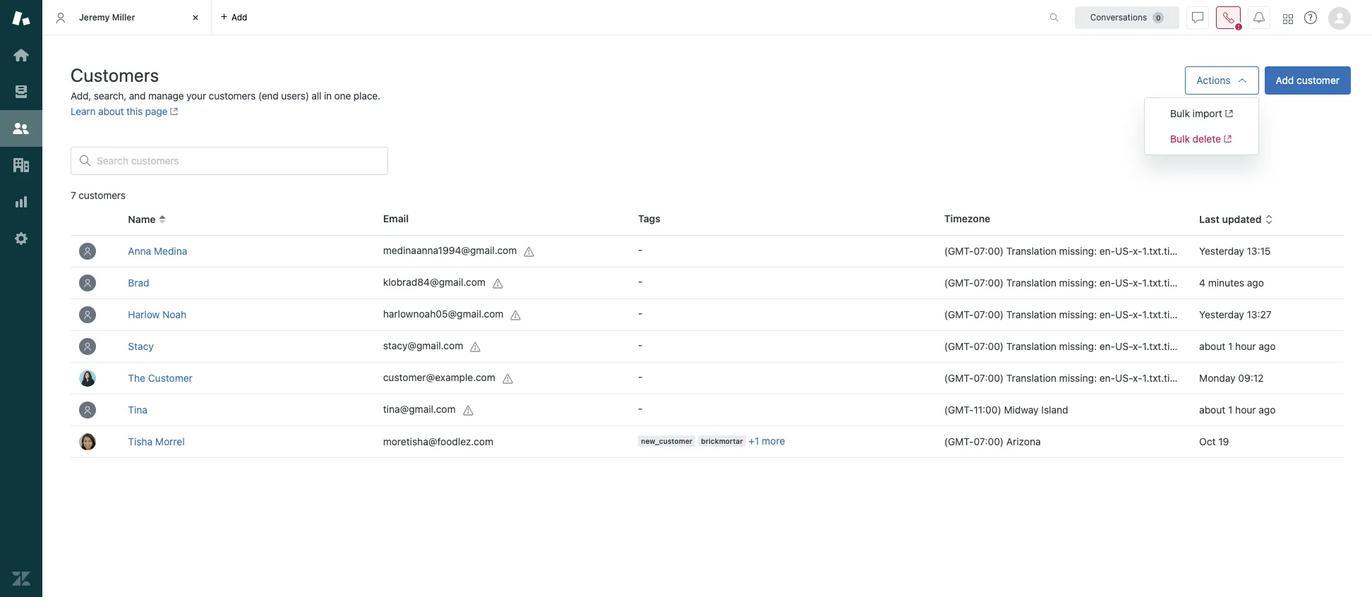 Task type: describe. For each thing, give the bounding box(es) containing it.
unverified email image for harlownoah05@gmail.com
[[511, 310, 522, 321]]

(gmt-07:00) translation missing: en-us-x-1.txt.timezone.america_los_angeles for yesterday 13:15
[[945, 245, 1305, 257]]

email
[[383, 213, 409, 225]]

us- for yesterday 13:27
[[1116, 309, 1134, 321]]

harlow
[[128, 309, 160, 321]]

1.txt.timezone.america_los_angeles for minutes
[[1143, 277, 1305, 289]]

island
[[1042, 404, 1069, 416]]

brickmortar
[[701, 437, 743, 446]]

new_customer
[[641, 437, 693, 446]]

(gmt-11:00) midway island
[[945, 404, 1069, 416]]

customers
[[71, 64, 159, 85]]

en- for monday 09:12
[[1100, 372, 1116, 384]]

views image
[[12, 83, 30, 101]]

translation for monday 09:12
[[1007, 372, 1057, 384]]

x- for monday 09:12
[[1134, 372, 1143, 384]]

anna
[[128, 245, 151, 257]]

reporting image
[[12, 193, 30, 211]]

1.txt.timezone.america_los_angeles for 13:15
[[1143, 245, 1305, 257]]

delete
[[1193, 133, 1222, 145]]

learn about this page link
[[71, 105, 178, 117]]

missing: for monday 09:12
[[1060, 372, 1097, 384]]

zendesk support image
[[12, 9, 30, 28]]

stacy link
[[128, 340, 154, 352]]

- for harlownoah05@gmail.com
[[638, 307, 643, 319]]

bulk import
[[1171, 107, 1223, 119]]

klobrad84@gmail.com
[[383, 276, 486, 288]]

manage
[[148, 90, 184, 102]]

more
[[762, 435, 786, 447]]

customers inside customers add, search, and manage your customers (end users) all in one place.
[[209, 90, 256, 102]]

(gmt- for tina@gmail.com
[[945, 404, 974, 416]]

(gmt- for customer@example.com
[[945, 372, 974, 384]]

tisha morrel
[[128, 436, 185, 448]]

bulk for bulk import
[[1171, 107, 1191, 119]]

(gmt-07:00) translation missing: en-us-x-1.txt.timezone.america_los_angeles for 4 minutes ago
[[945, 277, 1305, 289]]

customer
[[148, 372, 193, 384]]

add customer
[[1277, 74, 1340, 86]]

7
[[71, 189, 76, 201]]

last updated button
[[1200, 213, 1274, 226]]

07:00) for monday 09:12
[[974, 372, 1004, 384]]

unverified email image for customer@example.com
[[503, 373, 514, 385]]

- for tina@gmail.com
[[638, 403, 643, 415]]

unverified email image for medinaanna1994@gmail.com
[[524, 246, 536, 258]]

one
[[334, 90, 351, 102]]

bulk for bulk delete
[[1171, 133, 1191, 145]]

last updated
[[1200, 213, 1262, 225]]

morrel
[[155, 436, 185, 448]]

your
[[187, 90, 206, 102]]

(opens in a new tab) image for bulk import
[[1223, 110, 1234, 118]]

add,
[[71, 90, 91, 102]]

anna medina
[[128, 245, 187, 257]]

ago for (gmt-11:00) midway island
[[1259, 404, 1276, 416]]

tabs tab list
[[42, 0, 1035, 35]]

us- for about 1 hour ago
[[1116, 340, 1134, 352]]

ago for (gmt-07:00) translation missing: en-us-x-1.txt.timezone.america_los_angeles
[[1259, 340, 1276, 352]]

last
[[1200, 213, 1220, 225]]

yesterday for yesterday 13:15
[[1200, 245, 1245, 257]]

organizations image
[[12, 156, 30, 174]]

zendesk products image
[[1284, 14, 1294, 24]]

7 (gmt- from the top
[[945, 436, 974, 448]]

timezone
[[945, 213, 991, 225]]

missing: for 4 minutes ago
[[1060, 277, 1097, 289]]

07:00) for yesterday 13:15
[[974, 245, 1004, 257]]

us- for yesterday 13:15
[[1116, 245, 1134, 257]]

harlownoah05@gmail.com
[[383, 308, 504, 320]]

unverified email image for stacy@gmail.com
[[471, 342, 482, 353]]

conversations button
[[1076, 6, 1180, 29]]

tina@gmail.com
[[383, 403, 456, 415]]

the customer
[[128, 372, 193, 384]]

updated
[[1223, 213, 1262, 225]]

learn about this page
[[71, 105, 168, 117]]

tisha
[[128, 436, 153, 448]]

09:12
[[1239, 372, 1264, 384]]

missing: for yesterday 13:27
[[1060, 309, 1097, 321]]

noah
[[162, 309, 187, 321]]

- for klobrad84@gmail.com
[[638, 275, 643, 287]]

us- for monday 09:12
[[1116, 372, 1134, 384]]

(gmt-07:00) translation missing: en-us-x-1.txt.timezone.america_los_angeles for yesterday 13:27
[[945, 309, 1305, 321]]

0 vertical spatial ago
[[1248, 277, 1265, 289]]

(gmt-07:00) arizona
[[945, 436, 1041, 448]]

customers image
[[12, 119, 30, 138]]

19
[[1219, 436, 1230, 448]]

monday
[[1200, 372, 1236, 384]]

the
[[128, 372, 146, 384]]

page
[[145, 105, 168, 117]]

- for stacy@gmail.com
[[638, 339, 643, 351]]

hour for (gmt-07:00) translation missing: en-us-x-1.txt.timezone.america_los_angeles
[[1236, 340, 1257, 352]]

13:15
[[1248, 245, 1271, 257]]

(gmt- for medinaanna1994@gmail.com
[[945, 245, 974, 257]]

oct 19
[[1200, 436, 1230, 448]]

minutes
[[1209, 277, 1245, 289]]

7 customers
[[71, 189, 126, 201]]

arizona
[[1007, 436, 1041, 448]]

(gmt- for stacy@gmail.com
[[945, 340, 974, 352]]

medinaanna1994@gmail.com
[[383, 245, 517, 257]]

about 1 hour ago for (gmt-07:00) translation missing: en-us-x-1.txt.timezone.america_los_angeles
[[1200, 340, 1276, 352]]

get started image
[[12, 46, 30, 64]]

translation for about 1 hour ago
[[1007, 340, 1057, 352]]

1.txt.timezone.america_los_angeles for 09:12
[[1143, 372, 1305, 384]]

1.txt.timezone.america_los_angeles for 13:27
[[1143, 309, 1305, 321]]

(gmt- for harlownoah05@gmail.com
[[945, 309, 974, 321]]

anna medina link
[[128, 245, 187, 257]]

menu containing bulk import
[[1145, 97, 1260, 155]]

0 vertical spatial about
[[98, 105, 124, 117]]

bulk import link
[[1171, 107, 1234, 119]]

(end
[[258, 90, 279, 102]]

4
[[1200, 277, 1206, 289]]

zendesk image
[[12, 570, 30, 588]]

4 minutes ago
[[1200, 277, 1265, 289]]

1 for (gmt-07:00) translation missing: en-us-x-1.txt.timezone.america_los_angeles
[[1229, 340, 1233, 352]]

harlow noah link
[[128, 309, 187, 321]]

moretisha@foodlez.com
[[383, 436, 494, 448]]

1.txt.timezone.america_los_angeles for 1
[[1143, 340, 1305, 352]]

13:27
[[1248, 309, 1272, 321]]

(opens in a new tab) image for learn about this page
[[168, 108, 178, 116]]

notifications image
[[1254, 12, 1266, 23]]

main element
[[0, 0, 42, 597]]

all
[[312, 90, 322, 102]]

customers add, search, and manage your customers (end users) all in one place.
[[71, 64, 381, 102]]

yesterday 13:15
[[1200, 245, 1271, 257]]



Task type: vqa. For each thing, say whether or not it's contained in the screenshot.
"YESTERDAY" corresponding to Yesterday 13:15
yes



Task type: locate. For each thing, give the bounding box(es) containing it.
yesterday
[[1200, 245, 1245, 257], [1200, 309, 1245, 321]]

1 up monday 09:12
[[1229, 340, 1233, 352]]

ago down the 09:12
[[1259, 404, 1276, 416]]

miller
[[112, 12, 135, 22]]

us- for 4 minutes ago
[[1116, 277, 1134, 289]]

4 (gmt-07:00) translation missing: en-us-x-1.txt.timezone.america_los_angeles from the top
[[945, 340, 1305, 352]]

1 vertical spatial customers
[[79, 189, 126, 201]]

about for tina@gmail.com
[[1200, 404, 1226, 416]]

(opens in a new tab) image
[[168, 108, 178, 116], [1223, 110, 1234, 118], [1222, 135, 1233, 143]]

0 vertical spatial unverified email image
[[493, 278, 504, 289]]

1 x- from the top
[[1134, 245, 1143, 257]]

missing:
[[1060, 245, 1097, 257], [1060, 277, 1097, 289], [1060, 309, 1097, 321], [1060, 340, 1097, 352], [1060, 372, 1097, 384]]

3 x- from the top
[[1134, 309, 1143, 321]]

4 translation from the top
[[1007, 340, 1057, 352]]

1 missing: from the top
[[1060, 245, 1097, 257]]

4 x- from the top
[[1134, 340, 1143, 352]]

1 vertical spatial 1
[[1229, 404, 1233, 416]]

ago
[[1248, 277, 1265, 289], [1259, 340, 1276, 352], [1259, 404, 1276, 416]]

4 1.txt.timezone.america_los_angeles from the top
[[1143, 340, 1305, 352]]

about 1 hour ago down monday 09:12
[[1200, 404, 1276, 416]]

5 07:00) from the top
[[974, 372, 1004, 384]]

and
[[129, 90, 146, 102]]

2 x- from the top
[[1134, 277, 1143, 289]]

brad link
[[128, 277, 149, 289]]

name button
[[128, 213, 167, 226]]

1 (gmt- from the top
[[945, 245, 974, 257]]

2 hour from the top
[[1236, 404, 1257, 416]]

1 us- from the top
[[1116, 245, 1134, 257]]

1 (gmt-07:00) translation missing: en-us-x-1.txt.timezone.america_los_angeles from the top
[[945, 245, 1305, 257]]

x-
[[1134, 245, 1143, 257], [1134, 277, 1143, 289], [1134, 309, 1143, 321], [1134, 340, 1143, 352], [1134, 372, 1143, 384]]

1 vertical spatial about 1 hour ago
[[1200, 404, 1276, 416]]

0 vertical spatial customers
[[209, 90, 256, 102]]

0 horizontal spatial unverified email image
[[471, 342, 482, 353]]

bulk delete
[[1171, 133, 1222, 145]]

1.txt.timezone.america_los_angeles up 19
[[1143, 372, 1305, 384]]

translation
[[1007, 245, 1057, 257], [1007, 277, 1057, 289], [1007, 309, 1057, 321], [1007, 340, 1057, 352], [1007, 372, 1057, 384]]

medina
[[154, 245, 187, 257]]

tags
[[638, 213, 661, 225]]

2 about 1 hour ago from the top
[[1200, 404, 1276, 416]]

1
[[1229, 340, 1233, 352], [1229, 404, 1233, 416]]

1 translation from the top
[[1007, 245, 1057, 257]]

(opens in a new tab) image down actions popup button on the right top
[[1223, 110, 1234, 118]]

(opens in a new tab) image for bulk delete
[[1222, 135, 1233, 143]]

brad
[[128, 277, 149, 289]]

07:00) for oct 19
[[974, 436, 1004, 448]]

yesterday 13:27
[[1200, 309, 1272, 321]]

1 horizontal spatial customers
[[209, 90, 256, 102]]

brickmortar +1 more
[[701, 435, 786, 447]]

1.txt.timezone.america_los_angeles
[[1143, 245, 1305, 257], [1143, 277, 1305, 289], [1143, 309, 1305, 321], [1143, 340, 1305, 352], [1143, 372, 1305, 384]]

5 (gmt-07:00) translation missing: en-us-x-1.txt.timezone.america_los_angeles from the top
[[945, 372, 1305, 384]]

2 07:00) from the top
[[974, 277, 1004, 289]]

get help image
[[1305, 11, 1318, 24]]

jeremy miller
[[79, 12, 135, 22]]

(gmt-
[[945, 245, 974, 257], [945, 277, 974, 289], [945, 309, 974, 321], [945, 340, 974, 352], [945, 372, 974, 384], [945, 404, 974, 416], [945, 436, 974, 448]]

1 bulk from the top
[[1171, 107, 1191, 119]]

4 en- from the top
[[1100, 340, 1116, 352]]

5 - from the top
[[638, 371, 643, 383]]

about
[[98, 105, 124, 117], [1200, 340, 1226, 352], [1200, 404, 1226, 416]]

+1 more button
[[749, 435, 786, 448]]

(opens in a new tab) image down manage
[[168, 108, 178, 116]]

1 vertical spatial hour
[[1236, 404, 1257, 416]]

harlow noah
[[128, 309, 187, 321]]

1 vertical spatial unverified email image
[[471, 342, 482, 353]]

jeremy miller tab
[[42, 0, 212, 35]]

2 - from the top
[[638, 275, 643, 287]]

x- for about 1 hour ago
[[1134, 340, 1143, 352]]

add
[[232, 12, 248, 22]]

(opens in a new tab) image inside learn about this page link
[[168, 108, 178, 116]]

2 1.txt.timezone.america_los_angeles from the top
[[1143, 277, 1305, 289]]

unverified email image down medinaanna1994@gmail.com
[[493, 278, 504, 289]]

stacy@gmail.com
[[383, 340, 463, 352]]

1 vertical spatial about
[[1200, 340, 1226, 352]]

2 vertical spatial ago
[[1259, 404, 1276, 416]]

- for medinaanna1994@gmail.com
[[638, 244, 643, 256]]

3 missing: from the top
[[1060, 309, 1097, 321]]

- for customer@example.com
[[638, 371, 643, 383]]

3 - from the top
[[638, 307, 643, 319]]

07:00)
[[974, 245, 1004, 257], [974, 277, 1004, 289], [974, 309, 1004, 321], [974, 340, 1004, 352], [974, 372, 1004, 384], [974, 436, 1004, 448]]

0 vertical spatial bulk
[[1171, 107, 1191, 119]]

unverified email image
[[524, 246, 536, 258], [511, 310, 522, 321], [503, 373, 514, 385], [463, 405, 474, 416]]

2 yesterday from the top
[[1200, 309, 1245, 321]]

3 (gmt- from the top
[[945, 309, 974, 321]]

x- for yesterday 13:15
[[1134, 245, 1143, 257]]

3 07:00) from the top
[[974, 309, 1004, 321]]

1 hour from the top
[[1236, 340, 1257, 352]]

tisha morrel link
[[128, 436, 185, 448]]

us-
[[1116, 245, 1134, 257], [1116, 277, 1134, 289], [1116, 309, 1134, 321], [1116, 340, 1134, 352], [1116, 372, 1134, 384]]

bulk delete link
[[1171, 133, 1233, 145]]

place.
[[354, 90, 381, 102]]

customers
[[209, 90, 256, 102], [79, 189, 126, 201]]

import
[[1193, 107, 1223, 119]]

1 vertical spatial yesterday
[[1200, 309, 1245, 321]]

07:00) for 4 minutes ago
[[974, 277, 1004, 289]]

en- for yesterday 13:27
[[1100, 309, 1116, 321]]

bulk
[[1171, 107, 1191, 119], [1171, 133, 1191, 145]]

1 yesterday from the top
[[1200, 245, 1245, 257]]

3 1.txt.timezone.america_los_angeles from the top
[[1143, 309, 1305, 321]]

1 1.txt.timezone.america_los_angeles from the top
[[1143, 245, 1305, 257]]

about 1 hour ago for (gmt-11:00) midway island
[[1200, 404, 1276, 416]]

yesterday for yesterday 13:27
[[1200, 309, 1245, 321]]

ago down 13:27
[[1259, 340, 1276, 352]]

2 (gmt- from the top
[[945, 277, 974, 289]]

1.txt.timezone.america_los_angeles up minutes
[[1143, 245, 1305, 257]]

0 vertical spatial hour
[[1236, 340, 1257, 352]]

2 us- from the top
[[1116, 277, 1134, 289]]

oct
[[1200, 436, 1216, 448]]

monday 09:12
[[1200, 372, 1264, 384]]

stacy
[[128, 340, 154, 352]]

about for stacy@gmail.com
[[1200, 340, 1226, 352]]

6 - from the top
[[638, 403, 643, 415]]

1 for (gmt-11:00) midway island
[[1229, 404, 1233, 416]]

jeremy
[[79, 12, 110, 22]]

2 (gmt-07:00) translation missing: en-us-x-1.txt.timezone.america_los_angeles from the top
[[945, 277, 1305, 289]]

(gmt-07:00) translation missing: en-us-x-1.txt.timezone.america_los_angeles for about 1 hour ago
[[945, 340, 1305, 352]]

about 1 hour ago down yesterday 13:27
[[1200, 340, 1276, 352]]

07:00) for yesterday 13:27
[[974, 309, 1004, 321]]

conversations
[[1091, 12, 1148, 22]]

unverified email image for tina@gmail.com
[[463, 405, 474, 416]]

3 translation from the top
[[1007, 309, 1057, 321]]

about down search,
[[98, 105, 124, 117]]

1 horizontal spatial unverified email image
[[493, 278, 504, 289]]

0 vertical spatial about 1 hour ago
[[1200, 340, 1276, 352]]

1.txt.timezone.america_los_angeles down minutes
[[1143, 309, 1305, 321]]

5 x- from the top
[[1134, 372, 1143, 384]]

5 en- from the top
[[1100, 372, 1116, 384]]

bulk left delete
[[1171, 133, 1191, 145]]

4 missing: from the top
[[1060, 340, 1097, 352]]

3 (gmt-07:00) translation missing: en-us-x-1.txt.timezone.america_los_angeles from the top
[[945, 309, 1305, 321]]

unverified email image for klobrad84@gmail.com
[[493, 278, 504, 289]]

name
[[128, 213, 156, 225]]

hour down the 09:12
[[1236, 404, 1257, 416]]

(gmt-07:00) translation missing: en-us-x-1.txt.timezone.america_los_angeles
[[945, 245, 1305, 257], [945, 277, 1305, 289], [945, 309, 1305, 321], [945, 340, 1305, 352], [945, 372, 1305, 384]]

customers right your
[[209, 90, 256, 102]]

actions button
[[1186, 66, 1260, 95]]

1 about 1 hour ago from the top
[[1200, 340, 1276, 352]]

customers right "7" on the top of page
[[79, 189, 126, 201]]

1 vertical spatial ago
[[1259, 340, 1276, 352]]

1 1 from the top
[[1229, 340, 1233, 352]]

missing: for about 1 hour ago
[[1060, 340, 1097, 352]]

3 us- from the top
[[1116, 309, 1134, 321]]

2 en- from the top
[[1100, 277, 1116, 289]]

Search customers field
[[97, 155, 379, 167]]

unverified email image
[[493, 278, 504, 289], [471, 342, 482, 353]]

2 vertical spatial about
[[1200, 404, 1226, 416]]

5 (gmt- from the top
[[945, 372, 974, 384]]

search,
[[94, 90, 126, 102]]

add customer button
[[1265, 66, 1352, 95]]

11:00)
[[974, 404, 1002, 416]]

5 missing: from the top
[[1060, 372, 1097, 384]]

5 1.txt.timezone.america_los_angeles from the top
[[1143, 372, 1305, 384]]

1 down monday 09:12
[[1229, 404, 1233, 416]]

5 us- from the top
[[1116, 372, 1134, 384]]

(gmt-07:00) translation missing: en-us-x-1.txt.timezone.america_los_angeles for monday 09:12
[[945, 372, 1305, 384]]

1 - from the top
[[638, 244, 643, 256]]

07:00) for about 1 hour ago
[[974, 340, 1004, 352]]

+1
[[749, 435, 760, 447]]

tina link
[[128, 404, 148, 416]]

(opens in a new tab) image inside bulk import link
[[1223, 110, 1234, 118]]

4 us- from the top
[[1116, 340, 1134, 352]]

translation for yesterday 13:15
[[1007, 245, 1057, 257]]

this
[[126, 105, 143, 117]]

hour up the 09:12
[[1236, 340, 1257, 352]]

unverified email image down harlownoah05@gmail.com
[[471, 342, 482, 353]]

about 1 hour ago
[[1200, 340, 1276, 352], [1200, 404, 1276, 416]]

4 07:00) from the top
[[974, 340, 1004, 352]]

close image
[[189, 11, 203, 25]]

(gmt- for klobrad84@gmail.com
[[945, 277, 974, 289]]

0 vertical spatial 1
[[1229, 340, 1233, 352]]

en- for 4 minutes ago
[[1100, 277, 1116, 289]]

3 en- from the top
[[1100, 309, 1116, 321]]

x- for yesterday 13:27
[[1134, 309, 1143, 321]]

actions
[[1197, 74, 1231, 86]]

4 - from the top
[[638, 339, 643, 351]]

0 vertical spatial yesterday
[[1200, 245, 1245, 257]]

in
[[324, 90, 332, 102]]

the customer link
[[128, 372, 193, 384]]

5 translation from the top
[[1007, 372, 1057, 384]]

0 horizontal spatial customers
[[79, 189, 126, 201]]

button displays agent's chat status as invisible. image
[[1193, 12, 1204, 23]]

1.txt.timezone.america_los_angeles up monday
[[1143, 340, 1305, 352]]

customer@example.com
[[383, 372, 496, 384]]

(opens in a new tab) image down import
[[1222, 135, 1233, 143]]

translation for yesterday 13:27
[[1007, 309, 1057, 321]]

1 07:00) from the top
[[974, 245, 1004, 257]]

6 07:00) from the top
[[974, 436, 1004, 448]]

missing: for yesterday 13:15
[[1060, 245, 1097, 257]]

tina
[[128, 404, 148, 416]]

hour for (gmt-11:00) midway island
[[1236, 404, 1257, 416]]

2 missing: from the top
[[1060, 277, 1097, 289]]

users)
[[281, 90, 309, 102]]

translation for 4 minutes ago
[[1007, 277, 1057, 289]]

2 translation from the top
[[1007, 277, 1057, 289]]

1 en- from the top
[[1100, 245, 1116, 257]]

midway
[[1005, 404, 1039, 416]]

ago right minutes
[[1248, 277, 1265, 289]]

(opens in a new tab) image inside bulk delete link
[[1222, 135, 1233, 143]]

about up monday
[[1200, 340, 1226, 352]]

add button
[[212, 0, 256, 35]]

add
[[1277, 74, 1295, 86]]

6 (gmt- from the top
[[945, 404, 974, 416]]

yesterday down minutes
[[1200, 309, 1245, 321]]

customer
[[1297, 74, 1340, 86]]

admin image
[[12, 230, 30, 248]]

1 vertical spatial bulk
[[1171, 133, 1191, 145]]

1.txt.timezone.america_los_angeles down yesterday 13:15
[[1143, 277, 1305, 289]]

en- for about 1 hour ago
[[1100, 340, 1116, 352]]

yesterday up minutes
[[1200, 245, 1245, 257]]

about up "oct 19"
[[1200, 404, 1226, 416]]

4 (gmt- from the top
[[945, 340, 974, 352]]

menu
[[1145, 97, 1260, 155]]

hour
[[1236, 340, 1257, 352], [1236, 404, 1257, 416]]

2 1 from the top
[[1229, 404, 1233, 416]]

bulk left import
[[1171, 107, 1191, 119]]

2 bulk from the top
[[1171, 133, 1191, 145]]

en- for yesterday 13:15
[[1100, 245, 1116, 257]]

learn
[[71, 105, 96, 117]]

x- for 4 minutes ago
[[1134, 277, 1143, 289]]



